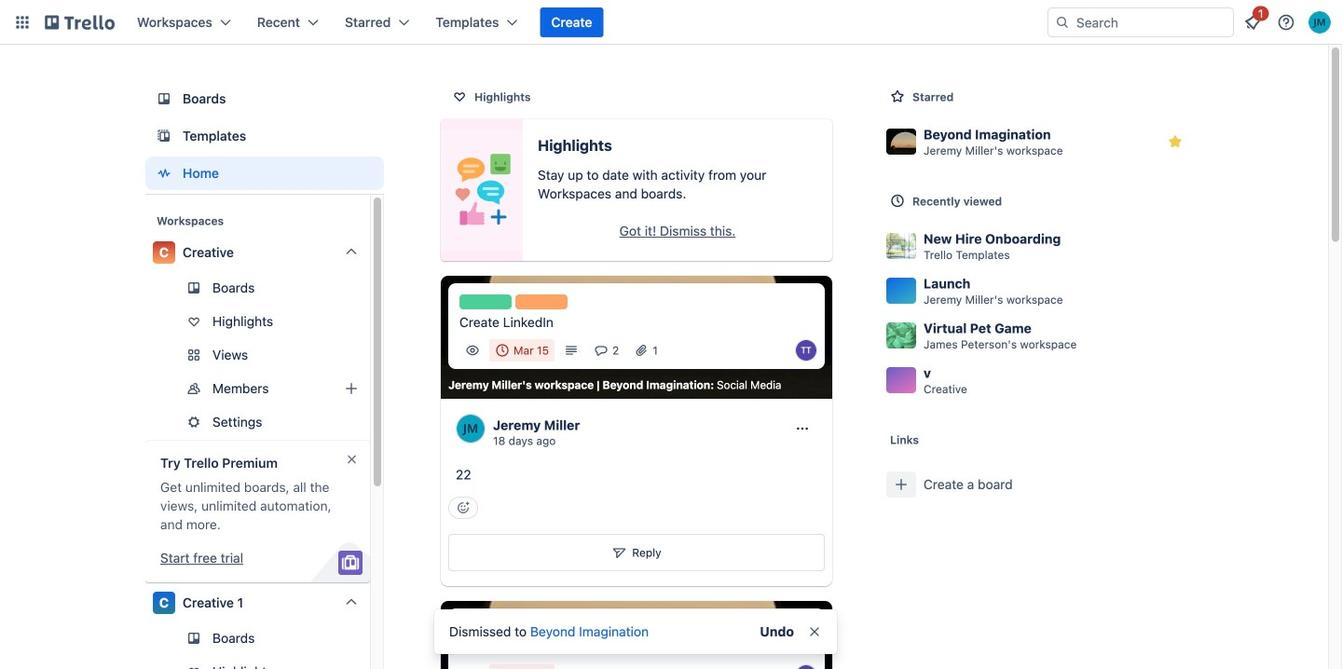 Task type: describe. For each thing, give the bounding box(es) containing it.
1 notification image
[[1242, 11, 1264, 34]]

back to home image
[[45, 7, 115, 37]]

home image
[[153, 162, 175, 185]]

Search field
[[1048, 7, 1234, 37]]

color: green, title: none image for 2nd color: orange, title: none 'image' from the bottom of the page
[[460, 295, 512, 309]]

primary element
[[0, 0, 1342, 45]]



Task type: locate. For each thing, give the bounding box(es) containing it.
template board image
[[153, 125, 175, 147]]

0 vertical spatial color: green, title: none image
[[460, 295, 512, 309]]

add image
[[340, 377, 363, 400]]

0 vertical spatial color: orange, title: none image
[[515, 295, 568, 309]]

2 color: green, title: none image from the top
[[460, 620, 512, 635]]

3 forward image from the top
[[366, 411, 389, 433]]

color: green, title: none image for first color: orange, title: none 'image' from the bottom of the page
[[460, 620, 512, 635]]

sm image
[[805, 623, 824, 641]]

2 vertical spatial forward image
[[366, 411, 389, 433]]

1 vertical spatial color: orange, title: none image
[[515, 620, 568, 635]]

1 color: green, title: none image from the top
[[460, 295, 512, 309]]

color: green, title: none image
[[460, 295, 512, 309], [460, 620, 512, 635]]

0 vertical spatial forward image
[[366, 344, 389, 366]]

add reaction image
[[448, 497, 478, 519]]

2 forward image from the top
[[366, 377, 389, 400]]

1 forward image from the top
[[366, 344, 389, 366]]

forward image
[[366, 344, 389, 366], [366, 377, 389, 400], [366, 411, 389, 433]]

1 vertical spatial forward image
[[366, 377, 389, 400]]

click to unstar beyond imagination. it will be removed from your starred list. image
[[1166, 132, 1185, 151]]

color: orange, title: none image
[[515, 295, 568, 309], [515, 620, 568, 635]]

open information menu image
[[1277, 13, 1296, 32]]

2 color: orange, title: none image from the top
[[515, 620, 568, 635]]

jeremy miller (jeremymiller198) image
[[1309, 11, 1331, 34]]

1 color: orange, title: none image from the top
[[515, 295, 568, 309]]

1 vertical spatial color: green, title: none image
[[460, 620, 512, 635]]

search image
[[1055, 15, 1070, 30]]

board image
[[153, 88, 175, 110]]



Task type: vqa. For each thing, say whether or not it's contained in the screenshot.
Recent
no



